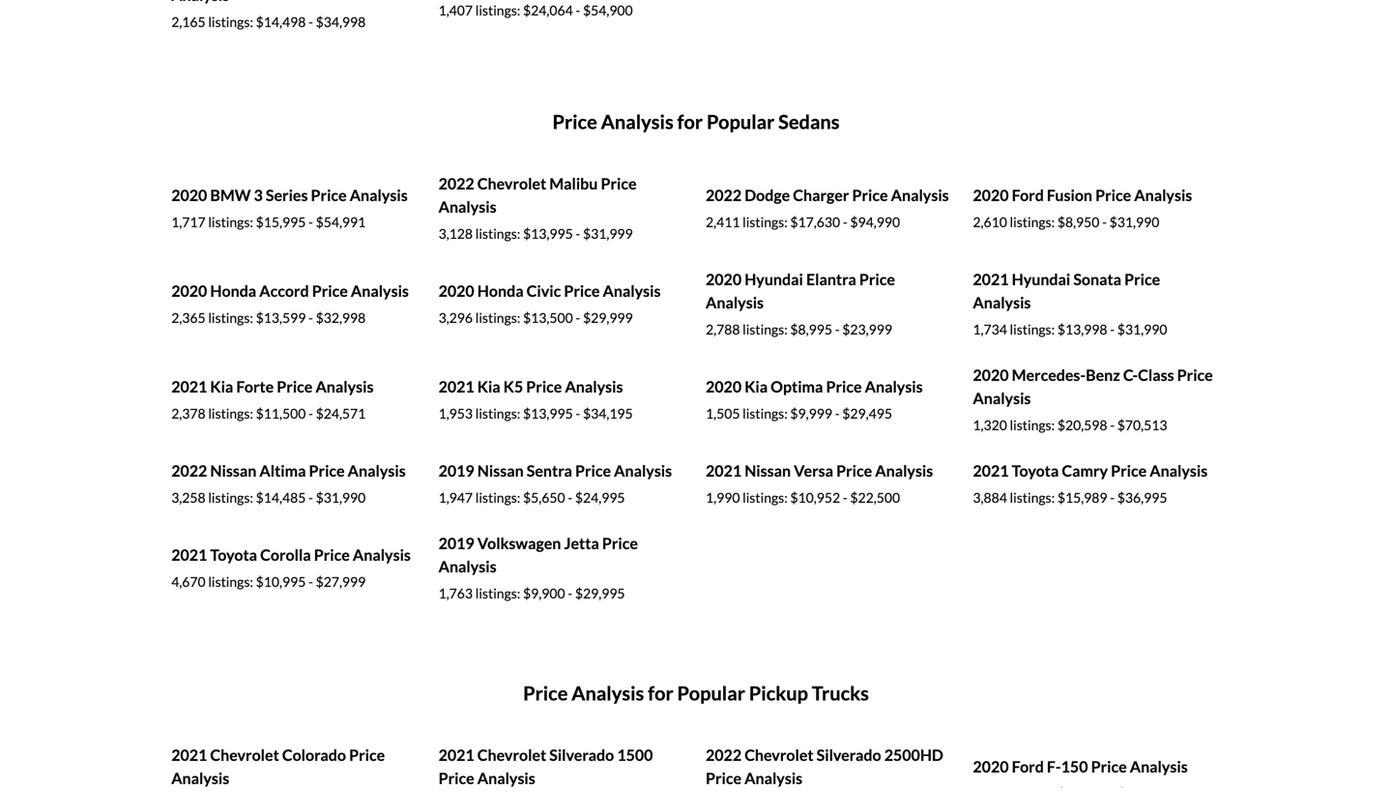 Task type: locate. For each thing, give the bounding box(es) containing it.
2020 for 2020 hyundai elantra price analysis
[[706, 270, 742, 289]]

kia left k5 at the left
[[477, 377, 501, 396]]

0 vertical spatial 2019
[[439, 461, 474, 480]]

chevrolet inside 2021 chevrolet silverado 1500 price analysis
[[477, 746, 546, 765]]

0 vertical spatial $13,995
[[523, 225, 573, 242]]

2019 for 2019 nissan sentra price analysis
[[439, 461, 474, 480]]

2 ford from the top
[[1012, 757, 1044, 776]]

- left $32,998
[[308, 310, 313, 326]]

0 horizontal spatial nissan
[[210, 461, 257, 480]]

1 honda from the left
[[210, 282, 256, 300]]

2 vertical spatial $31,990
[[316, 489, 366, 506]]

listings: inside 2019 nissan sentra price analysis 1,947 listings: $5,650 - $24,995
[[475, 489, 521, 506]]

listings: right 3,258
[[208, 489, 253, 506]]

2 horizontal spatial kia
[[745, 377, 768, 396]]

2022 inside 2022 chevrolet malibu price analysis 3,128 listings: $13,995 - $31,999
[[439, 174, 474, 193]]

analysis inside 2019 nissan sentra price analysis 1,947 listings: $5,650 - $24,995
[[614, 461, 672, 480]]

listings: inside 2021 nissan versa price analysis 1,990 listings: $10,952 - $22,500
[[743, 489, 788, 506]]

3,128
[[439, 225, 473, 242]]

2022 inside the 2022 dodge charger price analysis 2,411 listings: $17,630 - $94,990
[[706, 186, 742, 205]]

silverado inside 2021 chevrolet silverado 1500 price analysis
[[549, 746, 614, 765]]

toyota inside 2021 toyota corolla price analysis 4,670 listings: $10,995 - $27,999
[[210, 546, 257, 564]]

- right $17,630
[[843, 214, 848, 230]]

listings: for 2021 toyota corolla price analysis
[[208, 574, 253, 590]]

$94,990
[[850, 214, 900, 230]]

$31,990 for sonata
[[1118, 321, 1168, 338]]

analysis inside 2020 honda accord price analysis 2,365 listings: $13,599 - $32,998
[[351, 282, 409, 300]]

chevrolet for 2021 chevrolet silverado 1500 price analysis
[[477, 746, 546, 765]]

2021 kia forte price analysis 2,378 listings: $11,500 - $24,571
[[171, 377, 374, 422]]

hyundai left sonata on the right
[[1012, 270, 1071, 289]]

2022 inside the 2022 nissan altima price analysis 3,258 listings: $14,485 - $31,990
[[171, 461, 207, 480]]

2 2019 from the top
[[439, 534, 474, 553]]

1 $13,995 from the top
[[523, 225, 573, 242]]

analysis inside 2021 nissan versa price analysis 1,990 listings: $10,952 - $22,500
[[875, 461, 933, 480]]

$10,952
[[790, 489, 840, 506]]

2 $13,995 from the top
[[523, 405, 573, 422]]

listings: inside 2019 volkswagen jetta price analysis 1,763 listings: $9,900 - $29,995
[[475, 585, 521, 602]]

listings: right 1,990
[[743, 489, 788, 506]]

2 hyundai from the left
[[1012, 270, 1071, 289]]

listings: right 1,734
[[1010, 321, 1055, 338]]

2022 up 3,258
[[171, 461, 207, 480]]

2022 chevrolet silverado 2500hd price analysis
[[706, 746, 944, 788]]

- for 2021 toyota corolla price analysis
[[308, 574, 313, 590]]

listings: down dodge
[[743, 214, 788, 230]]

$29,995
[[575, 585, 625, 602]]

toyota for camry
[[1012, 461, 1059, 480]]

$13,998
[[1058, 321, 1108, 338]]

hyundai for 2020
[[745, 270, 803, 289]]

- inside 2020 honda civic price analysis 3,296 listings: $13,500 - $29,999
[[576, 310, 580, 326]]

$13,995 inside 2022 chevrolet malibu price analysis 3,128 listings: $13,995 - $31,999
[[523, 225, 573, 242]]

2020 up "3,296"
[[439, 282, 474, 300]]

price for 2021 nissan versa price analysis
[[836, 461, 872, 480]]

charger
[[793, 186, 849, 205]]

benz
[[1086, 366, 1120, 385]]

2022 up the 2,411
[[706, 186, 742, 205]]

price for 2021 kia k5 price analysis
[[526, 377, 562, 396]]

1 silverado from the left
[[549, 746, 614, 765]]

$29,999
[[583, 310, 633, 326]]

2019 nissan sentra price analysis link
[[439, 461, 672, 480]]

1 vertical spatial $31,990
[[1118, 321, 1168, 338]]

listings: right the 3,884
[[1010, 489, 1055, 506]]

analysis for 2021 nissan versa price analysis
[[875, 461, 933, 480]]

2020 inside 2020 ford fusion price analysis 2,610 listings: $8,950 - $31,990
[[973, 186, 1009, 205]]

- inside 2021 nissan versa price analysis 1,990 listings: $10,952 - $22,500
[[843, 489, 848, 506]]

nissan for 2022
[[210, 461, 257, 480]]

- right $10,995
[[308, 574, 313, 590]]

2021 kia k5 price analysis link
[[439, 377, 623, 396]]

2021 inside 2021 chevrolet colorado price analysis
[[171, 746, 207, 765]]

$31,990 down 2022 nissan altima price analysis link
[[316, 489, 366, 506]]

listings: right 1,947
[[475, 489, 521, 506]]

analysis inside 2019 volkswagen jetta price analysis 1,763 listings: $9,900 - $29,995
[[439, 557, 497, 576]]

ford left f-
[[1012, 757, 1044, 776]]

nissan
[[210, 461, 257, 480], [477, 461, 524, 480], [745, 461, 791, 480]]

listings:
[[475, 2, 521, 19], [208, 14, 253, 30], [208, 214, 253, 230], [743, 214, 788, 230], [1010, 214, 1055, 230], [475, 225, 521, 242], [208, 310, 253, 326], [475, 310, 521, 326], [743, 321, 788, 338], [1010, 321, 1055, 338], [208, 405, 253, 422], [475, 405, 521, 422], [743, 405, 788, 422], [1010, 417, 1055, 433], [208, 489, 253, 506], [475, 489, 521, 506], [743, 489, 788, 506], [1010, 489, 1055, 506], [208, 574, 253, 590], [475, 585, 521, 602]]

price for 2020 hyundai elantra price analysis
[[859, 270, 895, 289]]

$31,990 inside 2020 ford fusion price analysis 2,610 listings: $8,950 - $31,990
[[1110, 214, 1160, 230]]

2020 down 1,734
[[973, 366, 1009, 385]]

- right $8,950
[[1102, 214, 1107, 230]]

1 horizontal spatial hyundai
[[1012, 270, 1071, 289]]

listings: inside the 2022 nissan altima price analysis 3,258 listings: $14,485 - $31,990
[[208, 489, 253, 506]]

listings: for 2021 toyota camry price analysis
[[1010, 489, 1055, 506]]

0 horizontal spatial honda
[[210, 282, 256, 300]]

2020 ford f-150 price analysis link
[[973, 757, 1188, 776]]

0 horizontal spatial toyota
[[210, 546, 257, 564]]

1 2019 from the top
[[439, 461, 474, 480]]

nissan inside 2021 nissan versa price analysis 1,990 listings: $10,952 - $22,500
[[745, 461, 791, 480]]

0 vertical spatial toyota
[[1012, 461, 1059, 480]]

2020 for 2020 ford fusion price analysis
[[973, 186, 1009, 205]]

2020 up the 2,365
[[171, 282, 207, 300]]

1,953
[[439, 405, 473, 422]]

nissan left versa
[[745, 461, 791, 480]]

- inside 2021 kia forte price analysis 2,378 listings: $11,500 - $24,571
[[308, 405, 313, 422]]

price inside "2020 hyundai elantra price analysis 2,788 listings: $8,995 - $23,999"
[[859, 270, 895, 289]]

chevrolet inside 2022 chevrolet malibu price analysis 3,128 listings: $13,995 - $31,999
[[477, 174, 546, 193]]

listings: inside the 2022 dodge charger price analysis 2,411 listings: $17,630 - $94,990
[[743, 214, 788, 230]]

- right $9,999
[[835, 405, 840, 422]]

chevrolet inside the 2022 chevrolet silverado 2500hd price analysis
[[745, 746, 814, 765]]

analysis for 2021 toyota camry price analysis
[[1150, 461, 1208, 480]]

kia left forte
[[210, 377, 233, 396]]

price inside 2021 kia k5 price analysis 1,953 listings: $13,995 - $34,195
[[526, 377, 562, 396]]

accord
[[259, 282, 309, 300]]

- left $34,998 at the top
[[308, 14, 313, 30]]

- for 2020 kia optima price analysis
[[835, 405, 840, 422]]

2020 up 1,717
[[171, 186, 207, 205]]

ford
[[1012, 186, 1044, 205], [1012, 757, 1044, 776]]

listings: right 1,320
[[1010, 417, 1055, 433]]

- right $13,998
[[1110, 321, 1115, 338]]

price inside 2020 honda civic price analysis 3,296 listings: $13,500 - $29,999
[[564, 282, 600, 300]]

nissan inside the 2022 nissan altima price analysis 3,258 listings: $14,485 - $31,990
[[210, 461, 257, 480]]

$31,990 inside the 2022 nissan altima price analysis 3,258 listings: $14,485 - $31,990
[[316, 489, 366, 506]]

2022 nissan altima price analysis 3,258 listings: $14,485 - $31,990
[[171, 461, 406, 506]]

analysis inside "2020 hyundai elantra price analysis 2,788 listings: $8,995 - $23,999"
[[706, 293, 764, 312]]

analysis inside the 2022 nissan altima price analysis 3,258 listings: $14,485 - $31,990
[[348, 461, 406, 480]]

1 vertical spatial $13,995
[[523, 405, 573, 422]]

- inside 2019 volkswagen jetta price analysis 1,763 listings: $9,900 - $29,995
[[568, 585, 573, 602]]

- inside 2021 toyota camry price analysis 3,884 listings: $15,989 - $36,995
[[1110, 489, 1115, 506]]

0 vertical spatial ford
[[1012, 186, 1044, 205]]

2,165 listings: $14,498 - $34,998
[[171, 14, 366, 30]]

- right $5,650
[[568, 489, 573, 506]]

2020 hyundai elantra price analysis 2,788 listings: $8,995 - $23,999
[[706, 270, 895, 338]]

chevrolet for 2022 chevrolet malibu price analysis 3,128 listings: $13,995 - $31,999
[[477, 174, 546, 193]]

2 honda from the left
[[477, 282, 524, 300]]

analysis inside 2021 kia k5 price analysis 1,953 listings: $13,995 - $34,195
[[565, 377, 623, 396]]

1,763
[[439, 585, 473, 602]]

1 vertical spatial 2019
[[439, 534, 474, 553]]

2020 inside 2020 bmw 3 series price analysis 1,717 listings: $15,995 - $54,991
[[171, 186, 207, 205]]

listings: inside 2020 honda civic price analysis 3,296 listings: $13,500 - $29,999
[[475, 310, 521, 326]]

2020 ford fusion price analysis link
[[973, 186, 1192, 205]]

2021 inside 2021 chevrolet silverado 1500 price analysis
[[439, 746, 474, 765]]

1 horizontal spatial kia
[[477, 377, 501, 396]]

1 vertical spatial toyota
[[210, 546, 257, 564]]

analysis inside 2021 chevrolet colorado price analysis
[[171, 769, 229, 788]]

listings: right 2,165
[[208, 14, 253, 30]]

$13,995 down 2022 chevrolet malibu price analysis 'link'
[[523, 225, 573, 242]]

2022
[[439, 174, 474, 193], [706, 186, 742, 205], [171, 461, 207, 480], [706, 746, 742, 765]]

toyota for corolla
[[210, 546, 257, 564]]

- inside 2022 chevrolet malibu price analysis 3,128 listings: $13,995 - $31,999
[[576, 225, 580, 242]]

- inside 2020 ford fusion price analysis 2,610 listings: $8,950 - $31,990
[[1102, 214, 1107, 230]]

2022 for 2022 chevrolet malibu price analysis
[[439, 174, 474, 193]]

analysis for 2022 chevrolet malibu price analysis
[[439, 197, 497, 216]]

2020 up 1,505
[[706, 377, 742, 396]]

listings: right 1,763
[[475, 585, 521, 602]]

3,258
[[171, 489, 206, 506]]

analysis for 2020 honda accord price analysis
[[351, 282, 409, 300]]

$31,990
[[1110, 214, 1160, 230], [1118, 321, 1168, 338], [316, 489, 366, 506]]

- for 2022 chevrolet malibu price analysis
[[576, 225, 580, 242]]

nissan for 2019
[[477, 461, 524, 480]]

- inside 2021 kia k5 price analysis 1,953 listings: $13,995 - $34,195
[[576, 405, 580, 422]]

2020 for 2020 honda civic price analysis
[[439, 282, 474, 300]]

2,610
[[973, 214, 1007, 230]]

f-
[[1047, 757, 1061, 776]]

series
[[266, 186, 308, 205]]

silverado for 1500
[[549, 746, 614, 765]]

$22,500
[[850, 489, 900, 506]]

$24,995
[[575, 489, 625, 506]]

$14,485
[[256, 489, 306, 506]]

corolla
[[260, 546, 311, 564]]

listings: down forte
[[208, 405, 253, 422]]

1 horizontal spatial honda
[[477, 282, 524, 300]]

analysis for 2021 kia forte price analysis
[[316, 377, 374, 396]]

nissan left sentra
[[477, 461, 524, 480]]

price inside 2019 volkswagen jetta price analysis 1,763 listings: $9,900 - $29,995
[[602, 534, 638, 553]]

$13,995 down the 2021 kia k5 price analysis link
[[523, 405, 573, 422]]

listings: inside the 2020 kia optima price analysis 1,505 listings: $9,999 - $29,495
[[743, 405, 788, 422]]

listings: right 4,670
[[208, 574, 253, 590]]

listings: for 2020 honda civic price analysis
[[475, 310, 521, 326]]

listings: for 2019 nissan sentra price analysis
[[475, 489, 521, 506]]

price inside the 2020 kia optima price analysis 1,505 listings: $9,999 - $29,495
[[826, 377, 862, 396]]

elantra
[[806, 270, 856, 289]]

2022 dodge charger price analysis 2,411 listings: $17,630 - $94,990
[[706, 186, 949, 230]]

- left the $34,195 at the left of the page
[[576, 405, 580, 422]]

- for 2022 dodge charger price analysis
[[843, 214, 848, 230]]

2 kia from the left
[[477, 377, 501, 396]]

2019 down 1,947
[[439, 534, 474, 553]]

analysis for 2020 ford fusion price analysis
[[1134, 186, 1192, 205]]

optima
[[771, 377, 823, 396]]

volkswagen
[[477, 534, 561, 553]]

2,365
[[171, 310, 206, 326]]

silverado left 1500
[[549, 746, 614, 765]]

- right $14,485
[[308, 489, 313, 506]]

nissan inside 2019 nissan sentra price analysis 1,947 listings: $5,650 - $24,995
[[477, 461, 524, 480]]

price inside 2020 ford fusion price analysis 2,610 listings: $8,950 - $31,990
[[1096, 186, 1131, 205]]

listings: right 2,610
[[1010, 214, 1055, 230]]

2020 inside 2020 honda civic price analysis 3,296 listings: $13,500 - $29,999
[[439, 282, 474, 300]]

hyundai inside "2020 hyundai elantra price analysis 2,788 listings: $8,995 - $23,999"
[[745, 270, 803, 289]]

2021 chevrolet colorado price analysis link
[[171, 746, 385, 788]]

2021 for 2021 hyundai sonata price analysis
[[973, 270, 1009, 289]]

0 horizontal spatial kia
[[210, 377, 233, 396]]

hyundai inside 2021 hyundai sonata price analysis 1,734 listings: $13,998 - $31,990
[[1012, 270, 1071, 289]]

1 kia from the left
[[210, 377, 233, 396]]

price inside the 2022 nissan altima price analysis 3,258 listings: $14,485 - $31,990
[[309, 461, 345, 480]]

3 kia from the left
[[745, 377, 768, 396]]

listings: for 2020 kia optima price analysis
[[743, 405, 788, 422]]

2019 volkswagen jetta price analysis link
[[439, 534, 638, 576]]

hyundai
[[745, 270, 803, 289], [1012, 270, 1071, 289]]

analysis inside 2022 chevrolet malibu price analysis 3,128 listings: $13,995 - $31,999
[[439, 197, 497, 216]]

- right '$8,995' at the right top of the page
[[835, 321, 840, 338]]

2022 up 3,128
[[439, 174, 474, 193]]

price for 2019 nissan sentra price analysis
[[575, 461, 611, 480]]

2,788
[[706, 321, 740, 338]]

honda left "civic"
[[477, 282, 524, 300]]

2022 for 2022 dodge charger price analysis
[[706, 186, 742, 205]]

2,165
[[171, 14, 206, 30]]

4,670
[[171, 574, 206, 590]]

analysis inside 2020 honda civic price analysis 3,296 listings: $13,500 - $29,999
[[603, 282, 661, 300]]

analysis inside 2021 hyundai sonata price analysis 1,734 listings: $13,998 - $31,990
[[973, 293, 1031, 312]]

$31,990 right $8,950
[[1110, 214, 1160, 230]]

2022 for 2022 nissan altima price analysis
[[171, 461, 207, 480]]

analysis inside 2021 toyota corolla price analysis 4,670 listings: $10,995 - $27,999
[[353, 546, 411, 564]]

$36,995
[[1118, 489, 1168, 506]]

1 horizontal spatial toyota
[[1012, 461, 1059, 480]]

$13,500
[[523, 310, 573, 326]]

- for 2020 honda accord price analysis
[[308, 310, 313, 326]]

2020 for 2020 bmw 3 series price analysis
[[171, 186, 207, 205]]

listings: inside 2021 kia forte price analysis 2,378 listings: $11,500 - $24,571
[[208, 405, 253, 422]]

2 silverado from the left
[[817, 746, 881, 765]]

toyota left corolla
[[210, 546, 257, 564]]

2 horizontal spatial nissan
[[745, 461, 791, 480]]

0 vertical spatial $31,990
[[1110, 214, 1160, 230]]

price inside 2021 nissan versa price analysis 1,990 listings: $10,952 - $22,500
[[836, 461, 872, 480]]

0 horizontal spatial hyundai
[[745, 270, 803, 289]]

2019 inside 2019 volkswagen jetta price analysis 1,763 listings: $9,900 - $29,995
[[439, 534, 474, 553]]

- for 2019 nissan sentra price analysis
[[568, 489, 573, 506]]

1 nissan from the left
[[210, 461, 257, 480]]

- for 2019 volkswagen jetta price analysis
[[568, 585, 573, 602]]

ford left fusion
[[1012, 186, 1044, 205]]

3
[[254, 186, 263, 205]]

malibu
[[549, 174, 598, 193]]

2021 chevrolet silverado 1500 price analysis link
[[439, 746, 653, 788]]

silverado inside the 2022 chevrolet silverado 2500hd price analysis
[[817, 746, 881, 765]]

honda inside 2020 honda accord price analysis 2,365 listings: $13,599 - $32,998
[[210, 282, 256, 300]]

- inside 2020 mercedes-benz c-class price analysis 1,320 listings: $20,598 - $70,513
[[1110, 417, 1115, 433]]

$14,498
[[256, 14, 306, 30]]

listings: inside 2021 toyota corolla price analysis 4,670 listings: $10,995 - $27,999
[[208, 574, 253, 590]]

$13,995 for malibu
[[523, 225, 573, 242]]

silverado left 2500hd
[[817, 746, 881, 765]]

- inside 2020 bmw 3 series price analysis 1,717 listings: $15,995 - $54,991
[[308, 214, 313, 230]]

1,320
[[973, 417, 1007, 433]]

honda for accord
[[210, 282, 256, 300]]

2 tab list from the top
[[162, 645, 1231, 788]]

listings: for 2021 kia forte price analysis
[[208, 405, 253, 422]]

analysis inside 2021 toyota camry price analysis 3,884 listings: $15,989 - $36,995
[[1150, 461, 1208, 480]]

price inside 2021 hyundai sonata price analysis 1,734 listings: $13,998 - $31,990
[[1125, 270, 1161, 289]]

- inside the 2020 kia optima price analysis 1,505 listings: $9,999 - $29,495
[[835, 405, 840, 422]]

chevrolet for 2022 chevrolet silverado 2500hd price analysis
[[745, 746, 814, 765]]

1 horizontal spatial nissan
[[477, 461, 524, 480]]

tab list
[[162, 74, 1231, 645], [162, 645, 1231, 788]]

listings: for 2019 volkswagen jetta price analysis
[[475, 585, 521, 602]]

2020 inside "2020 hyundai elantra price analysis 2,788 listings: $8,995 - $23,999"
[[706, 270, 742, 289]]

price for 2020 ford fusion price analysis
[[1096, 186, 1131, 205]]

price for 2019 volkswagen jetta price analysis
[[602, 534, 638, 553]]

$13,995 inside 2021 kia k5 price analysis 1,953 listings: $13,995 - $34,195
[[523, 405, 573, 422]]

2019 up 1,947
[[439, 461, 474, 480]]

2021 inside 2021 kia forte price analysis 2,378 listings: $11,500 - $24,571
[[171, 377, 207, 396]]

listings: down bmw
[[208, 214, 253, 230]]

2019 for 2019 volkswagen jetta price analysis
[[439, 534, 474, 553]]

2021 inside 2021 kia k5 price analysis 1,953 listings: $13,995 - $34,195
[[439, 377, 474, 396]]

2021 inside 2021 toyota camry price analysis 3,884 listings: $15,989 - $36,995
[[973, 461, 1009, 480]]

listings: down k5 at the left
[[475, 405, 521, 422]]

3 nissan from the left
[[745, 461, 791, 480]]

price inside 2019 nissan sentra price analysis 1,947 listings: $5,650 - $24,995
[[575, 461, 611, 480]]

- left the $31,999
[[576, 225, 580, 242]]

ford inside 2020 ford fusion price analysis 2,610 listings: $8,950 - $31,990
[[1012, 186, 1044, 205]]

price for 2022 dodge charger price analysis
[[852, 186, 888, 205]]

honda
[[210, 282, 256, 300], [477, 282, 524, 300]]

2022 right 1500
[[706, 746, 742, 765]]

jetta
[[564, 534, 599, 553]]

honda inside 2020 honda civic price analysis 3,296 listings: $13,500 - $29,999
[[477, 282, 524, 300]]

kia inside the 2020 kia optima price analysis 1,505 listings: $9,999 - $29,495
[[745, 377, 768, 396]]

2020 up 2,788
[[706, 270, 742, 289]]

listings: right "3,296"
[[475, 310, 521, 326]]

toyota left camry
[[1012, 461, 1059, 480]]

- left $54,991
[[308, 214, 313, 230]]

2020 ford fusion price analysis 2,610 listings: $8,950 - $31,990
[[973, 186, 1192, 230]]

1 vertical spatial ford
[[1012, 757, 1044, 776]]

3,296
[[439, 310, 473, 326]]

nissan left altima
[[210, 461, 257, 480]]

- right "$11,500"
[[308, 405, 313, 422]]

2019 nissan sentra price analysis 1,947 listings: $5,650 - $24,995
[[439, 461, 672, 506]]

$70,513
[[1118, 417, 1168, 433]]

2020 honda civic price analysis link
[[439, 282, 661, 300]]

2019 volkswagen jetta price analysis 1,763 listings: $9,900 - $29,995
[[439, 534, 638, 602]]

listings: for 2021 hyundai sonata price analysis
[[1010, 321, 1055, 338]]

$31,990 for fusion
[[1110, 214, 1160, 230]]

chevrolet inside 2021 chevrolet colorado price analysis
[[210, 746, 279, 765]]

2022 dodge charger price analysis link
[[706, 186, 949, 205]]

2021 for 2021 kia forte price analysis
[[171, 377, 207, 396]]

$31,990 up c-
[[1118, 321, 1168, 338]]

price inside 2020 honda accord price analysis 2,365 listings: $13,599 - $32,998
[[312, 282, 348, 300]]

2 nissan from the left
[[477, 461, 524, 480]]

- for 2021 nissan versa price analysis
[[843, 489, 848, 506]]

- left the $29,999
[[576, 310, 580, 326]]

2020 inside the 2020 kia optima price analysis 1,505 listings: $9,999 - $29,495
[[706, 377, 742, 396]]

sentra
[[527, 461, 572, 480]]

1 tab list from the top
[[162, 74, 1231, 645]]

colorado
[[282, 746, 346, 765]]

- right $9,900
[[568, 585, 573, 602]]

toyota inside 2021 toyota camry price analysis 3,884 listings: $15,989 - $36,995
[[1012, 461, 1059, 480]]

analysis for 2019 nissan sentra price analysis
[[614, 461, 672, 480]]

toyota
[[1012, 461, 1059, 480], [210, 546, 257, 564]]

1 horizontal spatial silverado
[[817, 746, 881, 765]]

listings: right the 2,365
[[208, 310, 253, 326]]

price
[[601, 174, 637, 193], [311, 186, 347, 205], [852, 186, 888, 205], [1096, 186, 1131, 205], [859, 270, 895, 289], [1125, 270, 1161, 289], [312, 282, 348, 300], [564, 282, 600, 300], [1177, 366, 1213, 385], [277, 377, 313, 396], [526, 377, 562, 396], [826, 377, 862, 396], [309, 461, 345, 480], [575, 461, 611, 480], [836, 461, 872, 480], [1111, 461, 1147, 480], [602, 534, 638, 553], [314, 546, 350, 564], [349, 746, 385, 765], [1091, 757, 1127, 776], [439, 769, 474, 788], [706, 769, 742, 788]]

listings: right 3,128
[[475, 225, 521, 242]]

honda left accord on the left top
[[210, 282, 256, 300]]

ford for fusion
[[1012, 186, 1044, 205]]

price for 2020 honda civic price analysis
[[564, 282, 600, 300]]

0 horizontal spatial silverado
[[549, 746, 614, 765]]

1 hyundai from the left
[[745, 270, 803, 289]]

$31,990 inside 2021 hyundai sonata price analysis 1,734 listings: $13,998 - $31,990
[[1118, 321, 1168, 338]]

$29,495
[[842, 405, 892, 422]]

price inside the 2022 chevrolet silverado 2500hd price analysis
[[706, 769, 742, 788]]

- left $36,995
[[1110, 489, 1115, 506]]

2500hd
[[884, 746, 944, 765]]

2020 for 2020 mercedes-benz c-class price analysis
[[973, 366, 1009, 385]]

price for 2020 kia optima price analysis
[[826, 377, 862, 396]]

sonata
[[1074, 270, 1122, 289]]

price inside 2020 bmw 3 series price analysis 1,717 listings: $15,995 - $54,991
[[311, 186, 347, 205]]

listings: inside 2021 hyundai sonata price analysis 1,734 listings: $13,998 - $31,990
[[1010, 321, 1055, 338]]

- left $70,513
[[1110, 417, 1115, 433]]

analysis inside 2020 ford fusion price analysis 2,610 listings: $8,950 - $31,990
[[1134, 186, 1192, 205]]

1 ford from the top
[[1012, 186, 1044, 205]]

- inside 2021 toyota corolla price analysis 4,670 listings: $10,995 - $27,999
[[308, 574, 313, 590]]

price inside 2021 toyota corolla price analysis 4,670 listings: $10,995 - $27,999
[[314, 546, 350, 564]]

fusion
[[1047, 186, 1093, 205]]

kia left optima
[[745, 377, 768, 396]]

listings: right 2,788
[[743, 321, 788, 338]]

civic
[[527, 282, 561, 300]]

analysis inside the 2022 dodge charger price analysis 2,411 listings: $17,630 - $94,990
[[891, 186, 949, 205]]

- inside 2021 hyundai sonata price analysis 1,734 listings: $13,998 - $31,990
[[1110, 321, 1115, 338]]

1,407
[[439, 2, 473, 19]]

camry
[[1062, 461, 1108, 480]]

listings: inside 2021 toyota camry price analysis 3,884 listings: $15,989 - $36,995
[[1010, 489, 1055, 506]]

- inside the 2022 nissan altima price analysis 3,258 listings: $14,485 - $31,990
[[308, 489, 313, 506]]

listings: down optima
[[743, 405, 788, 422]]

kia inside 2021 kia forte price analysis 2,378 listings: $11,500 - $24,571
[[210, 377, 233, 396]]

price for 2021 toyota corolla price analysis
[[314, 546, 350, 564]]

ford for f-
[[1012, 757, 1044, 776]]

2021
[[973, 270, 1009, 289], [171, 377, 207, 396], [439, 377, 474, 396], [706, 461, 742, 480], [973, 461, 1009, 480], [171, 546, 207, 564], [171, 746, 207, 765], [439, 746, 474, 765]]

price inside the 2022 dodge charger price analysis 2,411 listings: $17,630 - $94,990
[[852, 186, 888, 205]]

2020 up 2,610
[[973, 186, 1009, 205]]

- left $22,500
[[843, 489, 848, 506]]

2021 for 2021 kia k5 price analysis
[[439, 377, 474, 396]]

2021 toyota corolla price analysis link
[[171, 546, 411, 564]]

$31,999
[[583, 225, 633, 242]]

price inside 2021 toyota camry price analysis 3,884 listings: $15,989 - $36,995
[[1111, 461, 1147, 480]]

price inside 2021 kia forte price analysis 2,378 listings: $11,500 - $24,571
[[277, 377, 313, 396]]

hyundai left elantra
[[745, 270, 803, 289]]



Task type: describe. For each thing, give the bounding box(es) containing it.
class
[[1138, 366, 1174, 385]]

2020 bmw 3 series price analysis link
[[171, 186, 408, 205]]

listings: inside 2020 bmw 3 series price analysis 1,717 listings: $15,995 - $54,991
[[208, 214, 253, 230]]

2021 hyundai sonata price analysis 1,734 listings: $13,998 - $31,990
[[973, 270, 1168, 338]]

2020 kia optima price analysis link
[[706, 377, 923, 396]]

silverado for 2500hd
[[817, 746, 881, 765]]

2021 toyota corolla price analysis 4,670 listings: $10,995 - $27,999
[[171, 546, 411, 590]]

nissan for 2021
[[745, 461, 791, 480]]

listings: for 2022 dodge charger price analysis
[[743, 214, 788, 230]]

$9,900
[[523, 585, 565, 602]]

- left $54,900
[[576, 2, 580, 19]]

listings: for 2020 honda accord price analysis
[[208, 310, 253, 326]]

analysis for 2021 kia k5 price analysis
[[565, 377, 623, 396]]

2021 chevrolet silverado 1500 price analysis
[[439, 746, 653, 788]]

$8,995
[[790, 321, 833, 338]]

2021 nissan versa price analysis link
[[706, 461, 933, 480]]

altima
[[259, 461, 306, 480]]

tab list containing 2022 chevrolet malibu price analysis
[[162, 74, 1231, 645]]

2,411
[[706, 214, 740, 230]]

analysis for 2021 toyota corolla price analysis
[[353, 546, 411, 564]]

2021 toyota camry price analysis 3,884 listings: $15,989 - $36,995
[[973, 461, 1208, 506]]

2022 nissan altima price analysis link
[[171, 461, 406, 480]]

$34,998
[[316, 14, 366, 30]]

analysis for 2020 hyundai elantra price analysis
[[706, 293, 764, 312]]

2021 kia forte price analysis link
[[171, 377, 374, 396]]

2021 nissan versa price analysis 1,990 listings: $10,952 - $22,500
[[706, 461, 933, 506]]

listings: inside 2020 mercedes-benz c-class price analysis 1,320 listings: $20,598 - $70,513
[[1010, 417, 1055, 433]]

honda for civic
[[477, 282, 524, 300]]

bmw
[[210, 186, 251, 205]]

listings: for 2022 nissan altima price analysis
[[208, 489, 253, 506]]

1,734
[[973, 321, 1007, 338]]

2021 kia k5 price analysis 1,953 listings: $13,995 - $34,195
[[439, 377, 633, 422]]

2021 for 2021 toyota camry price analysis
[[973, 461, 1009, 480]]

listings: for 2021 kia k5 price analysis
[[475, 405, 521, 422]]

2022 chevrolet malibu price analysis link
[[439, 174, 637, 216]]

2,378
[[171, 405, 206, 422]]

$23,999
[[842, 321, 892, 338]]

$11,500
[[256, 405, 306, 422]]

listings: for 2022 chevrolet malibu price analysis
[[475, 225, 521, 242]]

2021 chevrolet colorado price analysis
[[171, 746, 385, 788]]

price for 2021 kia forte price analysis
[[277, 377, 313, 396]]

2020 left f-
[[973, 757, 1009, 776]]

$15,995
[[256, 214, 306, 230]]

analysis inside 2020 bmw 3 series price analysis 1,717 listings: $15,995 - $54,991
[[350, 186, 408, 205]]

c-
[[1123, 366, 1138, 385]]

2020 bmw 3 series price analysis 1,717 listings: $15,995 - $54,991
[[171, 186, 408, 230]]

$15,989
[[1058, 489, 1108, 506]]

1,505
[[706, 405, 740, 422]]

analysis for 2021 hyundai sonata price analysis
[[973, 293, 1031, 312]]

- for 2021 kia k5 price analysis
[[576, 405, 580, 422]]

$31,990 for altima
[[316, 489, 366, 506]]

1,990
[[706, 489, 740, 506]]

$27,999
[[316, 574, 366, 590]]

analysis for 2019 volkswagen jetta price analysis
[[439, 557, 497, 576]]

mercedes-
[[1012, 366, 1086, 385]]

listings: for 2020 hyundai elantra price analysis
[[743, 321, 788, 338]]

$24,064
[[523, 2, 573, 19]]

k5
[[504, 377, 523, 396]]

tab list containing 2021 chevrolet colorado price analysis
[[162, 645, 1231, 788]]

price for 2022 nissan altima price analysis
[[309, 461, 345, 480]]

analysis for 2022 nissan altima price analysis
[[348, 461, 406, 480]]

analysis inside 2021 chevrolet silverado 1500 price analysis
[[477, 769, 535, 788]]

- for 2022 nissan altima price analysis
[[308, 489, 313, 506]]

1500
[[617, 746, 653, 765]]

$9,999
[[790, 405, 833, 422]]

price for 2021 hyundai sonata price analysis
[[1125, 270, 1161, 289]]

analysis inside the 2022 chevrolet silverado 2500hd price analysis
[[745, 769, 803, 788]]

kia for forte
[[210, 377, 233, 396]]

price for 2020 honda accord price analysis
[[312, 282, 348, 300]]

hyundai for 2021
[[1012, 270, 1071, 289]]

1,407 listings: $24,064 - $54,900
[[439, 2, 633, 19]]

analysis for 2020 kia optima price analysis
[[865, 377, 923, 396]]

- for 2021 kia forte price analysis
[[308, 405, 313, 422]]

versa
[[794, 461, 833, 480]]

2022 chevrolet malibu price analysis 3,128 listings: $13,995 - $31,999
[[439, 174, 637, 242]]

forte
[[236, 377, 274, 396]]

2020 honda accord price analysis 2,365 listings: $13,599 - $32,998
[[171, 282, 409, 326]]

analysis inside 2020 mercedes-benz c-class price analysis 1,320 listings: $20,598 - $70,513
[[973, 389, 1031, 408]]

- for 2021 toyota camry price analysis
[[1110, 489, 1115, 506]]

3,884
[[973, 489, 1007, 506]]

kia for k5
[[477, 377, 501, 396]]

chevrolet for 2021 chevrolet colorado price analysis
[[210, 746, 279, 765]]

listings: right 1,407
[[475, 2, 521, 19]]

$20,598
[[1058, 417, 1108, 433]]

$17,630
[[790, 214, 840, 230]]

kia for optima
[[745, 377, 768, 396]]

price for 2021 toyota camry price analysis
[[1111, 461, 1147, 480]]

$8,950
[[1058, 214, 1100, 230]]

2022 chevrolet silverado 2500hd price analysis link
[[706, 746, 944, 788]]

price inside 2021 chevrolet colorado price analysis
[[349, 746, 385, 765]]

dodge
[[745, 186, 790, 205]]

$5,650
[[523, 489, 565, 506]]

2022 inside the 2022 chevrolet silverado 2500hd price analysis
[[706, 746, 742, 765]]

$13,995 for k5
[[523, 405, 573, 422]]

2021 toyota camry price analysis link
[[973, 461, 1208, 480]]

- for 2021 hyundai sonata price analysis
[[1110, 321, 1115, 338]]

analysis for 2020 honda civic price analysis
[[603, 282, 661, 300]]

- for 2020 ford fusion price analysis
[[1102, 214, 1107, 230]]

$32,998
[[316, 310, 366, 326]]

2020 for 2020 honda accord price analysis
[[171, 282, 207, 300]]

listings: for 2021 nissan versa price analysis
[[743, 489, 788, 506]]

1,947
[[439, 489, 473, 506]]

analysis for 2022 dodge charger price analysis
[[891, 186, 949, 205]]

$54,900
[[583, 2, 633, 19]]

2020 honda accord price analysis link
[[171, 282, 409, 300]]

- for 2020 honda civic price analysis
[[576, 310, 580, 326]]

2020 ford f-150 price analysis
[[973, 757, 1188, 776]]

2021 for 2021 nissan versa price analysis
[[706, 461, 742, 480]]

$13,599
[[256, 310, 306, 326]]

price inside 2021 chevrolet silverado 1500 price analysis
[[439, 769, 474, 788]]

$10,995
[[256, 574, 306, 590]]

2020 hyundai elantra price analysis link
[[706, 270, 895, 312]]

- for 2020 hyundai elantra price analysis
[[835, 321, 840, 338]]

2021 hyundai sonata price analysis link
[[973, 270, 1161, 312]]

price inside 2020 mercedes-benz c-class price analysis 1,320 listings: $20,598 - $70,513
[[1177, 366, 1213, 385]]

2021 for 2021 toyota corolla price analysis
[[171, 546, 207, 564]]

1,717
[[171, 214, 206, 230]]

price for 2022 chevrolet malibu price analysis
[[601, 174, 637, 193]]

listings: for 2020 ford fusion price analysis
[[1010, 214, 1055, 230]]

2020 mercedes-benz c-class price analysis 1,320 listings: $20,598 - $70,513
[[973, 366, 1213, 433]]

2020 kia optima price analysis 1,505 listings: $9,999 - $29,495
[[706, 377, 923, 422]]



Task type: vqa. For each thing, say whether or not it's contained in the screenshot.
doing on the right of page
no



